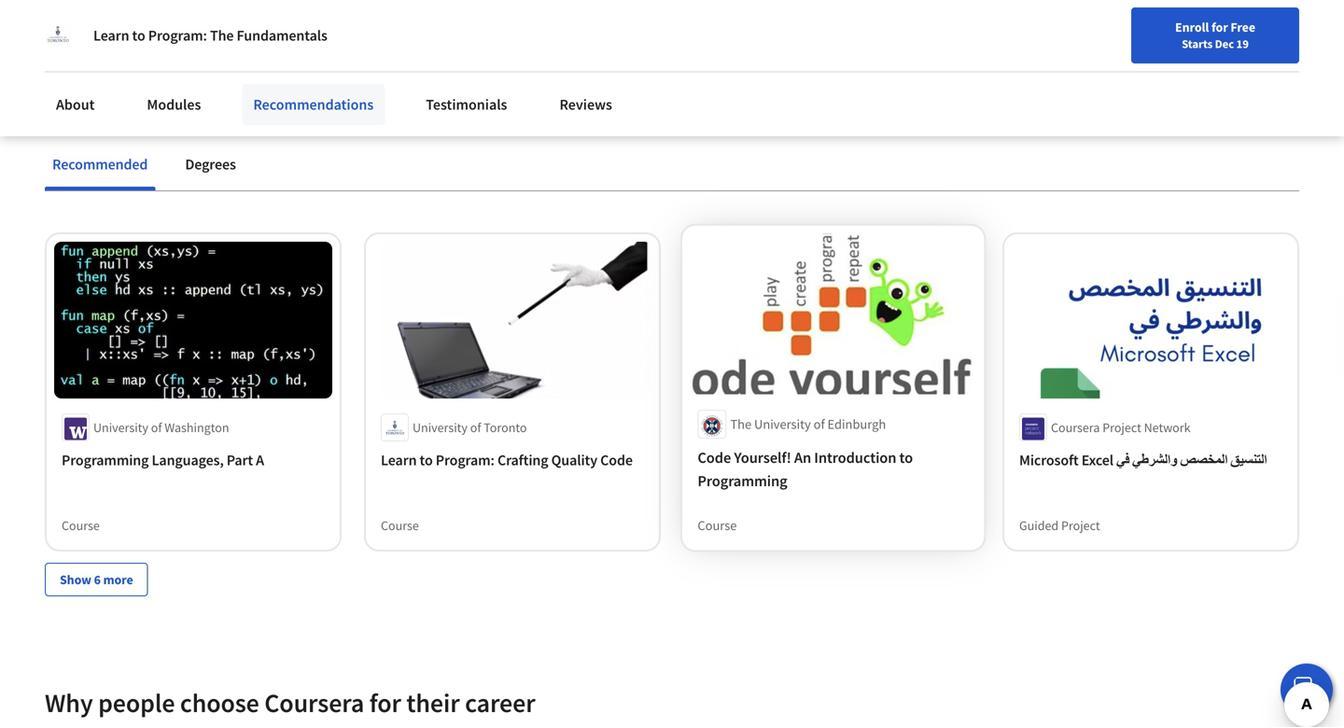 Task type: vqa. For each thing, say whether or not it's contained in the screenshot.
search field
yes



Task type: describe. For each thing, give the bounding box(es) containing it.
a
[[256, 451, 264, 470]]

to for learn to program: the fundamentals
[[132, 26, 145, 45]]

recommended button
[[45, 142, 155, 187]]

crafting
[[498, 451, 549, 470]]

introduction
[[815, 449, 897, 468]]

2 horizontal spatial of
[[814, 416, 825, 433]]

yourself!
[[734, 449, 792, 468]]

programming languages, part a
[[62, 451, 264, 470]]

microsoft excel التنسيق المخصص والشرطي في link
[[1020, 449, 1283, 471]]

interested
[[314, 79, 428, 112]]

show
[[60, 571, 91, 588]]

university for programming languages, part a
[[93, 419, 148, 436]]

to for learn to program: crafting quality code
[[420, 451, 433, 470]]

code inside code yourself! an introduction to programming
[[698, 449, 731, 468]]

choose
[[180, 687, 259, 719]]

recommended for recommended
[[52, 155, 148, 174]]

project for coursera
[[1103, 419, 1142, 436]]

learn for learn to program: the fundamentals
[[93, 26, 129, 45]]

والشرطي
[[1133, 451, 1178, 470]]

0 horizontal spatial code
[[601, 451, 633, 470]]

19
[[1237, 36, 1249, 51]]

more
[[103, 571, 133, 588]]

programming languages, part a link
[[62, 449, 325, 471]]

the university of edinburgh
[[731, 416, 886, 433]]

programming inside code yourself! an introduction to programming
[[698, 472, 788, 491]]

toronto
[[484, 419, 527, 436]]

recommended for recommended if you're interested in software development
[[45, 79, 213, 112]]

project for guided
[[1062, 517, 1101, 534]]

recommendations link
[[242, 84, 385, 125]]

fundamentals
[[237, 26, 328, 45]]

about
[[56, 95, 95, 114]]

degrees button
[[178, 142, 244, 187]]

washington
[[165, 419, 229, 436]]

6
[[94, 571, 101, 588]]

program: for crafting
[[436, 451, 495, 470]]

university of toronto image
[[45, 22, 71, 49]]

recommendations
[[253, 95, 374, 114]]

coursera image
[[22, 15, 141, 45]]

development
[[565, 79, 716, 112]]

why
[[45, 687, 93, 719]]

about link
[[45, 84, 106, 125]]

guided project
[[1020, 517, 1101, 534]]

show 6 more button
[[45, 563, 148, 597]]

chat with us image
[[1292, 675, 1322, 705]]

university of toronto
[[413, 419, 527, 436]]

collection element
[[34, 192, 1311, 626]]

to inside code yourself! an introduction to programming
[[900, 449, 913, 468]]

show 6 more
[[60, 571, 133, 588]]

reviews link
[[549, 84, 624, 125]]

coursera project network
[[1052, 419, 1191, 436]]

quality
[[552, 451, 598, 470]]

excel
[[1082, 451, 1114, 470]]

modules link
[[136, 84, 212, 125]]

learn to program: crafting quality code
[[381, 451, 633, 470]]

the inside collection element
[[731, 416, 752, 433]]

degrees
[[185, 155, 236, 174]]

المخصص
[[1181, 451, 1228, 470]]

an
[[795, 449, 812, 468]]

languages,
[[152, 451, 224, 470]]

starts
[[1182, 36, 1213, 51]]

reviews
[[560, 95, 613, 114]]

learn to program: the fundamentals
[[93, 26, 328, 45]]

testimonials link
[[415, 84, 519, 125]]

0 vertical spatial programming
[[62, 451, 149, 470]]

university for learn to program: crafting quality code
[[413, 419, 468, 436]]



Task type: locate. For each thing, give the bounding box(es) containing it.
the up yourself!
[[731, 416, 752, 433]]

their
[[407, 687, 460, 719]]

learn
[[93, 26, 129, 45], [381, 451, 417, 470]]

recommended
[[45, 79, 213, 112], [52, 155, 148, 174]]

to right introduction
[[900, 449, 913, 468]]

recommendation tabs tab list
[[45, 142, 1300, 191]]

course for code
[[698, 517, 737, 534]]

coursera
[[1052, 419, 1100, 436], [265, 687, 364, 719]]

code yourself! an introduction to programming
[[698, 449, 913, 491]]

0 horizontal spatial learn
[[93, 26, 129, 45]]

0 horizontal spatial project
[[1062, 517, 1101, 534]]

recommended inside recommended button
[[52, 155, 148, 174]]

2 horizontal spatial university
[[755, 416, 811, 433]]

0 vertical spatial learn
[[93, 26, 129, 45]]

of for programming languages, part a
[[151, 419, 162, 436]]

None search field
[[266, 12, 574, 49]]

1 horizontal spatial university
[[413, 419, 468, 436]]

university of washington
[[93, 419, 229, 436]]

to inside learn to program: crafting quality code link
[[420, 451, 433, 470]]

of left edinburgh
[[814, 416, 825, 433]]

program: down "university of toronto"
[[436, 451, 495, 470]]

microsoft
[[1020, 451, 1079, 470]]

code yourself! an introduction to programming link
[[698, 447, 969, 493]]

recommended up recommended button
[[45, 79, 213, 112]]

learn to program: crafting quality code link
[[381, 449, 644, 471]]

university up yourself!
[[755, 416, 811, 433]]

project up the في
[[1103, 419, 1142, 436]]

for left their
[[370, 687, 401, 719]]

of up programming languages, part a
[[151, 419, 162, 436]]

0 vertical spatial coursera
[[1052, 419, 1100, 436]]

you're
[[238, 79, 309, 112]]

why people choose coursera for their career
[[45, 687, 536, 719]]

the
[[210, 26, 234, 45], [731, 416, 752, 433]]

coursera inside collection element
[[1052, 419, 1100, 436]]

guided
[[1020, 517, 1059, 534]]

1 vertical spatial learn
[[381, 451, 417, 470]]

recommended if you're interested in software development
[[45, 79, 716, 112]]

for
[[1212, 19, 1229, 35], [370, 687, 401, 719]]

for up dec
[[1212, 19, 1229, 35]]

recommended down about
[[52, 155, 148, 174]]

0 horizontal spatial program:
[[148, 26, 207, 45]]

code
[[698, 449, 731, 468], [601, 451, 633, 470]]

1 horizontal spatial of
[[470, 419, 481, 436]]

if
[[218, 79, 233, 112]]

course
[[698, 517, 737, 534], [62, 517, 100, 534], [381, 517, 419, 534]]

free
[[1231, 19, 1256, 35]]

في
[[1117, 451, 1130, 470]]

0 horizontal spatial coursera
[[265, 687, 364, 719]]

1 horizontal spatial coursera
[[1052, 419, 1100, 436]]

3 course from the left
[[381, 517, 419, 534]]

learn down "university of toronto"
[[381, 451, 417, 470]]

network
[[1145, 419, 1191, 436]]

0 horizontal spatial the
[[210, 26, 234, 45]]

1 vertical spatial program:
[[436, 451, 495, 470]]

1 vertical spatial programming
[[698, 472, 788, 491]]

0 horizontal spatial for
[[370, 687, 401, 719]]

1 vertical spatial recommended
[[52, 155, 148, 174]]

programming down yourself!
[[698, 472, 788, 491]]

university up programming languages, part a
[[93, 419, 148, 436]]

1 horizontal spatial learn
[[381, 451, 417, 470]]

learn for learn to program: crafting quality code
[[381, 451, 417, 470]]

in
[[433, 79, 454, 112]]

1 horizontal spatial program:
[[436, 451, 495, 470]]

0 vertical spatial program:
[[148, 26, 207, 45]]

for inside enroll for free starts dec 19
[[1212, 19, 1229, 35]]

project right guided
[[1062, 517, 1101, 534]]

2 horizontal spatial to
[[900, 449, 913, 468]]

university
[[755, 416, 811, 433], [93, 419, 148, 436], [413, 419, 468, 436]]

testimonials
[[426, 95, 508, 114]]

dec
[[1216, 36, 1235, 51]]

enroll
[[1176, 19, 1210, 35]]

1 vertical spatial project
[[1062, 517, 1101, 534]]

1 horizontal spatial course
[[381, 517, 419, 534]]

2 course from the left
[[62, 517, 100, 534]]

modules
[[147, 95, 201, 114]]

1 horizontal spatial for
[[1212, 19, 1229, 35]]

1 horizontal spatial programming
[[698, 472, 788, 491]]

university left the toronto
[[413, 419, 468, 436]]

enroll for free starts dec 19
[[1176, 19, 1256, 51]]

programming
[[62, 451, 149, 470], [698, 472, 788, 491]]

1 horizontal spatial project
[[1103, 419, 1142, 436]]

course for programming
[[62, 517, 100, 534]]

0 horizontal spatial course
[[62, 517, 100, 534]]

1 vertical spatial the
[[731, 416, 752, 433]]

1 vertical spatial for
[[370, 687, 401, 719]]

programming down university of washington
[[62, 451, 149, 470]]

1 horizontal spatial code
[[698, 449, 731, 468]]

0 horizontal spatial to
[[132, 26, 145, 45]]

program:
[[148, 26, 207, 45], [436, 451, 495, 470]]

edinburgh
[[828, 416, 886, 433]]

code left yourself!
[[698, 449, 731, 468]]

0 vertical spatial project
[[1103, 419, 1142, 436]]

1 horizontal spatial the
[[731, 416, 752, 433]]

0 vertical spatial the
[[210, 26, 234, 45]]

1 horizontal spatial to
[[420, 451, 433, 470]]

0 horizontal spatial of
[[151, 419, 162, 436]]

course for learn
[[381, 517, 419, 534]]

to down "university of toronto"
[[420, 451, 433, 470]]

to up modules link
[[132, 26, 145, 45]]

learn right university of toronto icon
[[93, 26, 129, 45]]

1 course from the left
[[698, 517, 737, 534]]

learn inside collection element
[[381, 451, 417, 470]]

2 horizontal spatial course
[[698, 517, 737, 534]]

the up if
[[210, 26, 234, 45]]

program: up the modules
[[148, 26, 207, 45]]

microsoft excel التنسيق المخصص والشرطي في
[[1020, 451, 1268, 470]]

career
[[465, 687, 536, 719]]

part
[[227, 451, 253, 470]]

menu item
[[1006, 19, 1126, 79]]

0 horizontal spatial programming
[[62, 451, 149, 470]]

project
[[1103, 419, 1142, 436], [1062, 517, 1101, 534]]

of left the toronto
[[470, 419, 481, 436]]

of for learn to program: crafting quality code
[[470, 419, 481, 436]]

0 horizontal spatial university
[[93, 419, 148, 436]]

to
[[132, 26, 145, 45], [900, 449, 913, 468], [420, 451, 433, 470]]

0 vertical spatial for
[[1212, 19, 1229, 35]]

1 vertical spatial coursera
[[265, 687, 364, 719]]

program: inside collection element
[[436, 451, 495, 470]]

0 vertical spatial recommended
[[45, 79, 213, 112]]

software
[[459, 79, 560, 112]]

التنسيق
[[1231, 451, 1268, 470]]

of
[[814, 416, 825, 433], [151, 419, 162, 436], [470, 419, 481, 436]]

program: for the
[[148, 26, 207, 45]]

code right quality on the bottom of the page
[[601, 451, 633, 470]]

people
[[98, 687, 175, 719]]



